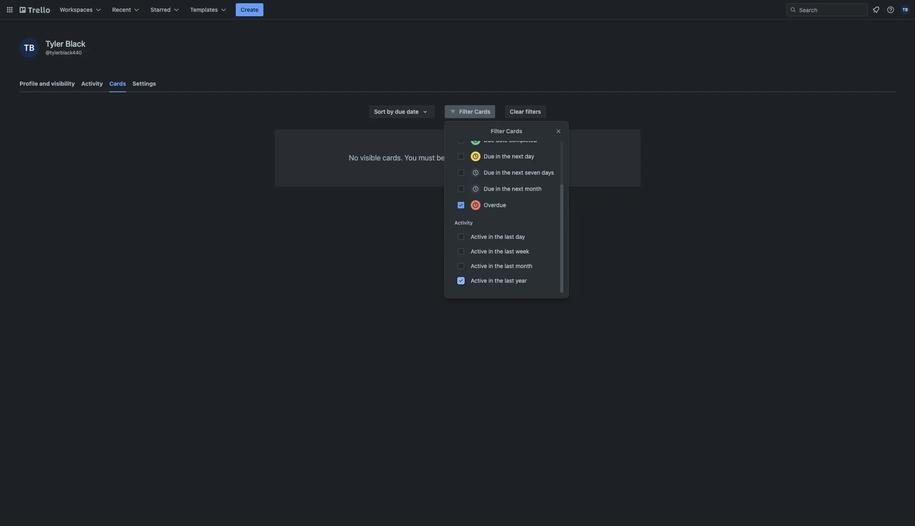 Task type: vqa. For each thing, say whether or not it's contained in the screenshot.
next corresponding to seven
yes



Task type: locate. For each thing, give the bounding box(es) containing it.
next for day
[[512, 153, 524, 160]]

due right a
[[484, 153, 495, 160]]

0 horizontal spatial to
[[470, 154, 476, 162]]

1 vertical spatial day
[[516, 233, 525, 240]]

due up overdue
[[484, 185, 495, 192]]

filters
[[526, 108, 541, 115]]

in for active in the last week
[[489, 248, 493, 255]]

month down week
[[516, 263, 533, 270]]

0 vertical spatial filter
[[460, 108, 473, 115]]

cards link
[[109, 76, 126, 92]]

active up "active in the last year"
[[471, 263, 487, 270]]

due down card
[[484, 169, 495, 176]]

in
[[496, 153, 501, 160], [496, 169, 501, 176], [496, 185, 501, 192], [489, 233, 493, 240], [489, 248, 493, 255], [489, 263, 493, 270], [489, 277, 493, 284]]

in for active in the last day
[[489, 233, 493, 240]]

1 vertical spatial next
[[512, 169, 524, 176]]

due
[[484, 137, 495, 144], [484, 153, 495, 160], [484, 169, 495, 176], [484, 185, 495, 192]]

the for active in the last month
[[495, 263, 503, 270]]

4 active from the top
[[471, 277, 487, 284]]

in left it
[[496, 153, 501, 160]]

no
[[349, 154, 359, 162]]

day for active in the last day
[[516, 233, 525, 240]]

to
[[470, 154, 476, 162], [517, 154, 523, 162]]

settings link
[[133, 76, 156, 91]]

0 horizontal spatial filter cards
[[460, 108, 491, 115]]

2 active from the top
[[471, 248, 487, 255]]

cards
[[109, 80, 126, 87], [475, 108, 491, 115], [506, 128, 523, 135]]

in down active in the last day at the right top
[[489, 248, 493, 255]]

create
[[241, 6, 259, 13]]

1 horizontal spatial cards
[[475, 108, 491, 115]]

last
[[505, 233, 514, 240], [505, 248, 514, 255], [505, 263, 514, 270], [505, 277, 514, 284]]

due for due in the next day
[[484, 153, 495, 160]]

1 vertical spatial cards
[[475, 108, 491, 115]]

1 horizontal spatial date
[[496, 137, 508, 144]]

0 vertical spatial date
[[407, 108, 419, 115]]

no visible cards. you must be added to a card for it to appear here.
[[349, 154, 566, 162]]

3 last from the top
[[505, 263, 514, 270]]

in for active in the last month
[[489, 263, 493, 270]]

date
[[407, 108, 419, 115], [496, 137, 508, 144]]

the up "active in the last year"
[[495, 263, 503, 270]]

activity left cards link in the top left of the page
[[81, 80, 103, 87]]

1 last from the top
[[505, 233, 514, 240]]

Search field
[[797, 4, 868, 16]]

and
[[39, 80, 50, 87]]

tylerblack440
[[50, 50, 82, 56]]

day for due in the next day
[[525, 153, 535, 160]]

tyler black (tylerblack440) image left '@' on the left top of page
[[20, 38, 39, 58]]

1 horizontal spatial filter cards
[[491, 128, 523, 135]]

date inside dropdown button
[[407, 108, 419, 115]]

2 vertical spatial cards
[[506, 128, 523, 135]]

last for day
[[505, 233, 514, 240]]

0 horizontal spatial filter
[[460, 108, 473, 115]]

3 next from the top
[[512, 185, 524, 192]]

1 vertical spatial activity
[[455, 220, 473, 226]]

due for due in the next month
[[484, 185, 495, 192]]

activity up active in the last day at the right top
[[455, 220, 473, 226]]

last for month
[[505, 263, 514, 270]]

2 vertical spatial next
[[512, 185, 524, 192]]

4 due from the top
[[484, 185, 495, 192]]

date up "due in the next day"
[[496, 137, 508, 144]]

4 last from the top
[[505, 277, 514, 284]]

active down active in the last day at the right top
[[471, 248, 487, 255]]

tyler black @ tylerblack440
[[46, 39, 86, 56]]

sort by due date
[[374, 108, 419, 115]]

active down active in the last month in the right of the page
[[471, 277, 487, 284]]

the left it
[[502, 153, 511, 160]]

0 vertical spatial filter cards
[[460, 108, 491, 115]]

1 vertical spatial date
[[496, 137, 508, 144]]

active for active in the last week
[[471, 248, 487, 255]]

next
[[512, 153, 524, 160], [512, 169, 524, 176], [512, 185, 524, 192]]

next down due in the next seven days
[[512, 185, 524, 192]]

0 vertical spatial day
[[525, 153, 535, 160]]

in down active in the last month in the right of the page
[[489, 277, 493, 284]]

the up overdue
[[502, 185, 511, 192]]

appear
[[525, 154, 548, 162]]

0 vertical spatial next
[[512, 153, 524, 160]]

filter cards
[[460, 108, 491, 115], [491, 128, 523, 135]]

profile and visibility
[[20, 80, 75, 87]]

the down active in the last month in the right of the page
[[495, 277, 503, 284]]

day up seven
[[525, 153, 535, 160]]

filter
[[460, 108, 473, 115], [491, 128, 505, 135]]

active in the last week
[[471, 248, 530, 255]]

by
[[387, 108, 394, 115]]

cards up due date completed
[[506, 128, 523, 135]]

next for seven
[[512, 169, 524, 176]]

the for active in the last week
[[495, 248, 503, 255]]

2 last from the top
[[505, 248, 514, 255]]

last left year
[[505, 277, 514, 284]]

2 next from the top
[[512, 169, 524, 176]]

0 horizontal spatial cards
[[109, 80, 126, 87]]

1 vertical spatial filter
[[491, 128, 505, 135]]

1 next from the top
[[512, 153, 524, 160]]

date right the due
[[407, 108, 419, 115]]

the
[[502, 153, 511, 160], [502, 169, 511, 176], [502, 185, 511, 192], [495, 233, 503, 240], [495, 248, 503, 255], [495, 263, 503, 270], [495, 277, 503, 284]]

active
[[471, 233, 487, 240], [471, 248, 487, 255], [471, 263, 487, 270], [471, 277, 487, 284]]

2 horizontal spatial cards
[[506, 128, 523, 135]]

back to home image
[[20, 3, 50, 16]]

in up active in the last week
[[489, 233, 493, 240]]

0 horizontal spatial tyler black (tylerblack440) image
[[20, 38, 39, 58]]

1 vertical spatial filter cards
[[491, 128, 523, 135]]

0 horizontal spatial activity
[[81, 80, 103, 87]]

the up active in the last week
[[495, 233, 503, 240]]

here.
[[550, 154, 566, 162]]

to left a
[[470, 154, 476, 162]]

3 due from the top
[[484, 169, 495, 176]]

workspaces button
[[55, 3, 106, 16]]

the down for
[[502, 169, 511, 176]]

last left week
[[505, 248, 514, 255]]

overdue
[[484, 202, 506, 209]]

cards right "activity" link
[[109, 80, 126, 87]]

profile and visibility link
[[20, 76, 75, 91]]

activity
[[81, 80, 103, 87], [455, 220, 473, 226]]

close popover image
[[556, 128, 562, 135]]

2 to from the left
[[517, 154, 523, 162]]

added
[[447, 154, 468, 162]]

tyler black (tylerblack440) image right the open information menu image
[[901, 5, 911, 15]]

month down seven
[[525, 185, 542, 192]]

open information menu image
[[887, 6, 895, 14]]

active for active in the last day
[[471, 233, 487, 240]]

filter cards button
[[445, 105, 496, 118]]

0 horizontal spatial date
[[407, 108, 419, 115]]

day up week
[[516, 233, 525, 240]]

due up card
[[484, 137, 495, 144]]

starred button
[[146, 3, 184, 16]]

1 horizontal spatial to
[[517, 154, 523, 162]]

month
[[525, 185, 542, 192], [516, 263, 533, 270]]

the for active in the last year
[[495, 277, 503, 284]]

last up active in the last week
[[505, 233, 514, 240]]

due for due date completed
[[484, 137, 495, 144]]

to right it
[[517, 154, 523, 162]]

the down active in the last day at the right top
[[495, 248, 503, 255]]

next right for
[[512, 153, 524, 160]]

cards left clear
[[475, 108, 491, 115]]

profile
[[20, 80, 38, 87]]

templates
[[190, 6, 218, 13]]

day
[[525, 153, 535, 160], [516, 233, 525, 240]]

last down active in the last week
[[505, 263, 514, 270]]

0 vertical spatial tyler black (tylerblack440) image
[[901, 5, 911, 15]]

tyler black (tylerblack440) image
[[901, 5, 911, 15], [20, 38, 39, 58]]

in for due in the next month
[[496, 185, 501, 192]]

in down for
[[496, 169, 501, 176]]

sort
[[374, 108, 386, 115]]

next left seven
[[512, 169, 524, 176]]

1 vertical spatial month
[[516, 263, 533, 270]]

1 horizontal spatial filter
[[491, 128, 505, 135]]

recent button
[[107, 3, 144, 16]]

clear filters button
[[505, 105, 546, 118]]

1 active from the top
[[471, 233, 487, 240]]

2 due from the top
[[484, 153, 495, 160]]

in up overdue
[[496, 185, 501, 192]]

filter cards inside button
[[460, 108, 491, 115]]

3 active from the top
[[471, 263, 487, 270]]

1 due from the top
[[484, 137, 495, 144]]

in up "active in the last year"
[[489, 263, 493, 270]]

active up active in the last week
[[471, 233, 487, 240]]

0 vertical spatial month
[[525, 185, 542, 192]]



Task type: describe. For each thing, give the bounding box(es) containing it.
clear filters
[[510, 108, 541, 115]]

0 vertical spatial cards
[[109, 80, 126, 87]]

1 to from the left
[[470, 154, 476, 162]]

templates button
[[185, 3, 231, 16]]

starred
[[151, 6, 171, 13]]

settings
[[133, 80, 156, 87]]

active in the last month
[[471, 263, 533, 270]]

sort by due date button
[[369, 105, 435, 118]]

primary element
[[0, 0, 916, 20]]

last for week
[[505, 248, 514, 255]]

month for due in the next month
[[525, 185, 542, 192]]

create button
[[236, 3, 264, 16]]

1 horizontal spatial tyler black (tylerblack440) image
[[901, 5, 911, 15]]

@
[[46, 50, 50, 56]]

must
[[419, 154, 435, 162]]

due in the next seven days
[[484, 169, 554, 176]]

0 vertical spatial activity
[[81, 80, 103, 87]]

due date completed
[[484, 137, 537, 144]]

tyler
[[46, 39, 64, 48]]

you
[[405, 154, 417, 162]]

active for active in the last year
[[471, 277, 487, 284]]

the for active in the last day
[[495, 233, 503, 240]]

in for active in the last year
[[489, 277, 493, 284]]

recent
[[112, 6, 131, 13]]

due in the next day
[[484, 153, 535, 160]]

completed
[[509, 137, 537, 144]]

due
[[395, 108, 405, 115]]

month for active in the last month
[[516, 263, 533, 270]]

cards.
[[383, 154, 403, 162]]

black
[[65, 39, 86, 48]]

due in the next month
[[484, 185, 542, 192]]

active in the last year
[[471, 277, 527, 284]]

card
[[484, 154, 498, 162]]

a
[[478, 154, 482, 162]]

due for due in the next seven days
[[484, 169, 495, 176]]

the for due in the next month
[[502, 185, 511, 192]]

active in the last day
[[471, 233, 525, 240]]

week
[[516, 248, 530, 255]]

in for due in the next seven days
[[496, 169, 501, 176]]

search image
[[790, 7, 797, 13]]

0 notifications image
[[872, 5, 881, 15]]

the for due in the next seven days
[[502, 169, 511, 176]]

the for due in the next day
[[502, 153, 511, 160]]

in for due in the next day
[[496, 153, 501, 160]]

seven
[[525, 169, 541, 176]]

be
[[437, 154, 445, 162]]

days
[[542, 169, 554, 176]]

for
[[500, 154, 509, 162]]

next for month
[[512, 185, 524, 192]]

active for active in the last month
[[471, 263, 487, 270]]

visibility
[[51, 80, 75, 87]]

activity link
[[81, 76, 103, 91]]

it
[[511, 154, 515, 162]]

1 horizontal spatial activity
[[455, 220, 473, 226]]

cards inside button
[[475, 108, 491, 115]]

workspaces
[[60, 6, 93, 13]]

clear
[[510, 108, 524, 115]]

filter inside button
[[460, 108, 473, 115]]

1 vertical spatial tyler black (tylerblack440) image
[[20, 38, 39, 58]]

year
[[516, 277, 527, 284]]

last for year
[[505, 277, 514, 284]]

visible
[[360, 154, 381, 162]]



